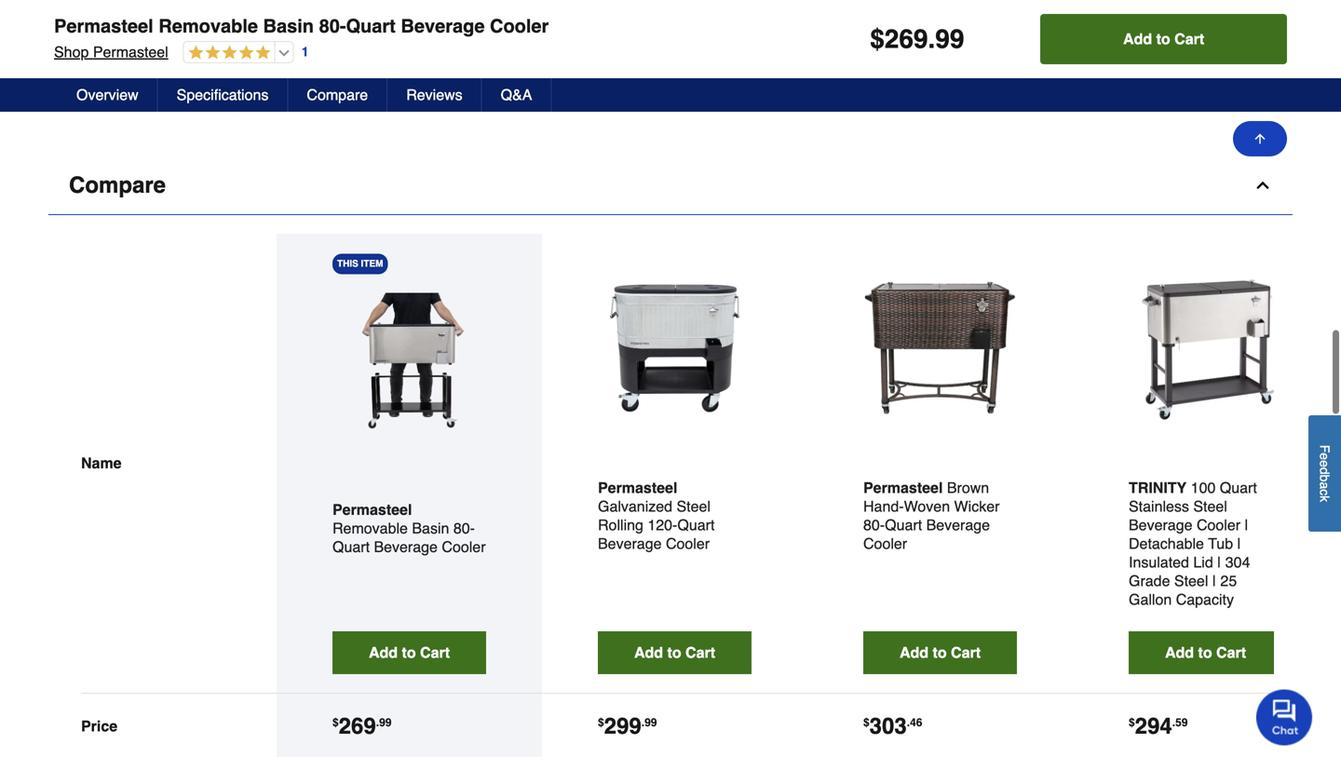 Task type: vqa. For each thing, say whether or not it's contained in the screenshot.
second Save from left
no



Task type: describe. For each thing, give the bounding box(es) containing it.
1
[[302, 44, 309, 59]]

quart inside 100 quart stainless steel beverage cooler | detachable tub | insulated lid | 304 grade steel | 25 gallon capacity
[[1220, 479, 1257, 497]]

cooler inside permasteel galvanized steel rolling 120-quart beverage cooler
[[666, 535, 710, 553]]

add to cart button for brown hand-woven wicker 80-quart beverage cooler
[[863, 632, 1017, 675]]

reviews button
[[388, 78, 482, 112]]

cooler inside permasteel removable basin 80- quart beverage cooler
[[442, 539, 486, 556]]

$ 294 . 59
[[1129, 714, 1188, 739]]

to for brown hand-woven wicker 80-quart beverage cooler
[[933, 644, 947, 662]]

steel inside permasteel galvanized steel rolling 120-quart beverage cooler
[[677, 498, 711, 515]]

46
[[910, 716, 923, 730]]

compare for bottommost compare button
[[69, 172, 166, 198]]

add for galvanized steel rolling 120-quart beverage cooler
[[634, 644, 663, 662]]

80- for permasteel removable basin 80-quart beverage cooler
[[319, 15, 346, 37]]

add to cart button for 100 quart stainless steel beverage cooler | detachable tub | insulated lid | 304 grade steel | 25 gallon capacity
[[1129, 632, 1283, 675]]

0 vertical spatial compare button
[[288, 78, 388, 112]]

permasteel removable basin 80-quart beverage cooler image
[[333, 293, 486, 447]]

arrow up image
[[1253, 131, 1268, 146]]

0 horizontal spatial 99
[[379, 716, 392, 730]]

0 vertical spatial $ 269 . 99
[[870, 24, 964, 54]]

trinity 100 quart stainless steel beverage cooler | detachable tub | insulated lid | 304 grade steel | 25 gallon capacity image
[[1129, 271, 1283, 425]]

quart inside permasteel removable basin 80- quart beverage cooler
[[333, 539, 370, 556]]

b
[[1318, 475, 1332, 482]]

this item
[[337, 259, 383, 269]]

basin for permasteel removable basin 80- quart beverage cooler
[[412, 520, 449, 537]]

name
[[81, 455, 122, 472]]

. inside the $ 294 . 59
[[1172, 716, 1176, 730]]

1 vertical spatial 269
[[339, 714, 376, 739]]

f e e d b a c k button
[[1309, 415, 1341, 532]]

removable for permasteel removable basin 80- quart beverage cooler
[[333, 520, 408, 537]]

permasteel for permasteel removable basin 80- quart beverage cooler
[[333, 501, 412, 519]]

chat invite button image
[[1257, 689, 1313, 746]]

2 e from the top
[[1318, 460, 1332, 467]]

specifications button
[[158, 78, 288, 112]]

add to cart for brown hand-woven wicker 80-quart beverage cooler
[[900, 644, 981, 662]]

to for galvanized steel rolling 120-quart beverage cooler
[[667, 644, 681, 662]]

f
[[1318, 445, 1332, 453]]

beverage inside permasteel removable basin 80- quart beverage cooler
[[374, 539, 438, 556]]

| right "lid"
[[1218, 554, 1221, 571]]

beverage inside brown hand-woven wicker 80-quart beverage cooler
[[926, 517, 990, 534]]

quart inside permasteel galvanized steel rolling 120-quart beverage cooler
[[678, 517, 715, 534]]

permasteel brown hand-woven wicker 80-quart beverage cooler image
[[863, 271, 1017, 425]]

steel down "lid"
[[1175, 573, 1208, 590]]

overview button
[[58, 78, 158, 112]]

gallon
[[1129, 591, 1172, 608]]

permasteel galvanized steel rolling 120-quart beverage cooler image
[[598, 271, 752, 425]]

25
[[1221, 573, 1237, 590]]

59
[[1176, 716, 1188, 730]]

permasteel galvanized steel rolling 120-quart beverage cooler
[[598, 479, 715, 553]]

capacity
[[1176, 591, 1234, 608]]

| left 25
[[1213, 573, 1216, 590]]

specifications
[[177, 86, 269, 103]]

tub
[[1208, 535, 1233, 553]]

$ 299 . 99
[[598, 714, 657, 739]]

removable for permasteel removable basin 80-quart beverage cooler
[[159, 15, 258, 37]]

2 horizontal spatial 99
[[935, 24, 964, 54]]

shop
[[54, 43, 89, 61]]

a
[[1318, 482, 1332, 489]]

basin for permasteel removable basin 80-quart beverage cooler
[[263, 15, 314, 37]]

beverage inside 100 quart stainless steel beverage cooler | detachable tub | insulated lid | 304 grade steel | 25 gallon capacity
[[1129, 517, 1193, 534]]

woven
[[904, 498, 950, 515]]

304
[[1226, 554, 1250, 571]]

permasteel for permasteel
[[863, 479, 943, 497]]

q&a
[[501, 86, 532, 103]]

$ inside $ 303 . 46
[[863, 716, 870, 730]]

. inside $ 303 . 46
[[907, 716, 910, 730]]



Task type: locate. For each thing, give the bounding box(es) containing it.
0 horizontal spatial compare
[[69, 172, 166, 198]]

lid
[[1194, 554, 1213, 571]]

1 horizontal spatial 80-
[[453, 520, 475, 537]]

299
[[604, 714, 642, 739]]

beverage inside permasteel galvanized steel rolling 120-quart beverage cooler
[[598, 535, 662, 553]]

add
[[1123, 30, 1152, 48], [369, 644, 398, 662], [634, 644, 663, 662], [900, 644, 929, 662], [1165, 644, 1194, 662]]

$ inside the $ 294 . 59
[[1129, 716, 1135, 730]]

cart
[[1175, 30, 1205, 48], [420, 644, 450, 662], [686, 644, 715, 662], [951, 644, 981, 662], [1217, 644, 1246, 662]]

0 vertical spatial 269
[[885, 24, 928, 54]]

$
[[870, 24, 885, 54], [333, 716, 339, 730], [598, 716, 604, 730], [863, 716, 870, 730], [1129, 716, 1135, 730]]

steel down 100
[[1194, 498, 1228, 515]]

100
[[1191, 479, 1216, 497]]

0 vertical spatial compare
[[307, 86, 368, 103]]

quart
[[346, 15, 396, 37], [1220, 479, 1257, 497], [678, 517, 715, 534], [885, 517, 922, 534], [333, 539, 370, 556]]

| right tub
[[1238, 535, 1241, 553]]

detachable
[[1129, 535, 1204, 553]]

grade
[[1129, 573, 1170, 590]]

294
[[1135, 714, 1172, 739]]

to
[[1157, 30, 1171, 48], [402, 644, 416, 662], [667, 644, 681, 662], [933, 644, 947, 662], [1198, 644, 1212, 662]]

5 stars image
[[184, 45, 271, 62]]

c
[[1318, 489, 1332, 496]]

add to cart button
[[1041, 14, 1287, 64], [333, 632, 486, 675], [598, 632, 752, 675], [863, 632, 1017, 675], [1129, 632, 1283, 675]]

1 horizontal spatial compare
[[307, 86, 368, 103]]

0 vertical spatial basin
[[263, 15, 314, 37]]

cooler inside brown hand-woven wicker 80-quart beverage cooler
[[863, 535, 907, 553]]

removable
[[159, 15, 258, 37], [333, 520, 408, 537]]

add for 100 quart stainless steel beverage cooler | detachable tub | insulated lid | 304 grade steel | 25 gallon capacity
[[1165, 644, 1194, 662]]

| up 304
[[1245, 517, 1249, 534]]

1 e from the top
[[1318, 453, 1332, 460]]

steel
[[677, 498, 711, 515], [1194, 498, 1228, 515], [1175, 573, 1208, 590]]

basin
[[263, 15, 314, 37], [412, 520, 449, 537]]

cart for galvanized steel rolling 120-quart beverage cooler
[[686, 644, 715, 662]]

0 vertical spatial removable
[[159, 15, 258, 37]]

1 horizontal spatial removable
[[333, 520, 408, 537]]

1 horizontal spatial basin
[[412, 520, 449, 537]]

compare down the 1
[[307, 86, 368, 103]]

.
[[928, 24, 935, 54], [376, 716, 379, 730], [642, 716, 645, 730], [907, 716, 910, 730], [1172, 716, 1176, 730]]

$ 269 . 99
[[870, 24, 964, 54], [333, 714, 392, 739]]

permasteel inside permasteel galvanized steel rolling 120-quart beverage cooler
[[598, 479, 678, 497]]

. inside $ 269 . 99
[[376, 716, 379, 730]]

unspsc
[[83, 41, 129, 54]]

beverage
[[401, 15, 485, 37], [926, 517, 990, 534], [1129, 517, 1193, 534], [598, 535, 662, 553], [374, 539, 438, 556]]

price
[[81, 718, 117, 735]]

0 horizontal spatial 80-
[[319, 15, 346, 37]]

cart for 100 quart stainless steel beverage cooler | detachable tub | insulated lid | 304 grade steel | 25 gallon capacity
[[1217, 644, 1246, 662]]

steel up 120-
[[677, 498, 711, 515]]

rolling
[[598, 517, 644, 534]]

303
[[870, 714, 907, 739]]

compare down overview button
[[69, 172, 166, 198]]

269
[[885, 24, 928, 54], [339, 714, 376, 739]]

cooler
[[490, 15, 549, 37], [1197, 517, 1241, 534], [666, 535, 710, 553], [863, 535, 907, 553], [442, 539, 486, 556]]

basin inside permasteel removable basin 80- quart beverage cooler
[[412, 520, 449, 537]]

80- inside permasteel removable basin 80- quart beverage cooler
[[453, 520, 475, 537]]

permasteel for permasteel galvanized steel rolling 120-quart beverage cooler
[[598, 479, 678, 497]]

1 horizontal spatial $ 269 . 99
[[870, 24, 964, 54]]

1 horizontal spatial 99
[[645, 716, 657, 730]]

k
[[1318, 496, 1332, 502]]

e
[[1318, 453, 1332, 460], [1318, 460, 1332, 467]]

$ inside $ 269 . 99
[[333, 716, 339, 730]]

$ 303 . 46
[[863, 714, 923, 739]]

stainless
[[1129, 498, 1189, 515]]

overview
[[76, 86, 138, 103]]

0 horizontal spatial basin
[[263, 15, 314, 37]]

item
[[361, 259, 383, 269]]

permasteel for permasteel removable basin 80-quart beverage cooler
[[54, 15, 153, 37]]

e up b
[[1318, 460, 1332, 467]]

chevron up image
[[1254, 176, 1272, 195]]

add for brown hand-woven wicker 80-quart beverage cooler
[[900, 644, 929, 662]]

permasteel removable basin 80- quart beverage cooler
[[333, 501, 486, 556]]

1 vertical spatial compare
[[69, 172, 166, 198]]

cooler inside 100 quart stainless steel beverage cooler | detachable tub | insulated lid | 304 grade steel | 25 gallon capacity
[[1197, 517, 1241, 534]]

trinity
[[1129, 479, 1187, 497]]

f e e d b a c k
[[1318, 445, 1332, 502]]

add to cart for galvanized steel rolling 120-quart beverage cooler
[[634, 644, 715, 662]]

1 horizontal spatial 269
[[885, 24, 928, 54]]

80-
[[319, 15, 346, 37], [863, 517, 885, 534], [453, 520, 475, 537]]

1 vertical spatial $ 269 . 99
[[333, 714, 392, 739]]

120-
[[648, 517, 678, 534]]

permasteel inside permasteel removable basin 80- quart beverage cooler
[[333, 501, 412, 519]]

99
[[935, 24, 964, 54], [379, 716, 392, 730], [645, 716, 657, 730]]

compare button
[[288, 78, 388, 112], [48, 157, 1293, 215]]

80- for permasteel removable basin 80- quart beverage cooler
[[453, 520, 475, 537]]

hand-
[[863, 498, 904, 515]]

galvanized
[[598, 498, 673, 515]]

80- inside brown hand-woven wicker 80-quart beverage cooler
[[863, 517, 885, 534]]

brown hand-woven wicker 80-quart beverage cooler
[[863, 479, 1000, 553]]

add to cart for 100 quart stainless steel beverage cooler | detachable tub | insulated lid | 304 grade steel | 25 gallon capacity
[[1165, 644, 1246, 662]]

cart for brown hand-woven wicker 80-quart beverage cooler
[[951, 644, 981, 662]]

99 inside $ 299 . 99
[[645, 716, 657, 730]]

permasteel removable basin 80-quart beverage cooler
[[54, 15, 549, 37]]

|
[[1245, 517, 1249, 534], [1238, 535, 1241, 553], [1218, 554, 1221, 571], [1213, 573, 1216, 590]]

$ inside $ 299 . 99
[[598, 716, 604, 730]]

insulated
[[1129, 554, 1189, 571]]

quart inside brown hand-woven wicker 80-quart beverage cooler
[[885, 517, 922, 534]]

0 horizontal spatial $ 269 . 99
[[333, 714, 392, 739]]

this
[[337, 259, 358, 269]]

1 vertical spatial basin
[[412, 520, 449, 537]]

permasteel
[[54, 15, 153, 37], [93, 43, 168, 61], [598, 479, 678, 497], [863, 479, 943, 497], [333, 501, 412, 519]]

shop permasteel
[[54, 43, 168, 61]]

compare for topmost compare button
[[307, 86, 368, 103]]

reviews
[[406, 86, 463, 103]]

wicker
[[954, 498, 1000, 515]]

1 vertical spatial removable
[[333, 520, 408, 537]]

add to cart
[[1123, 30, 1205, 48], [369, 644, 450, 662], [634, 644, 715, 662], [900, 644, 981, 662], [1165, 644, 1246, 662]]

0 horizontal spatial removable
[[159, 15, 258, 37]]

q&a button
[[482, 78, 552, 112]]

compare
[[307, 86, 368, 103], [69, 172, 166, 198]]

1 vertical spatial compare button
[[48, 157, 1293, 215]]

add to cart button for galvanized steel rolling 120-quart beverage cooler
[[598, 632, 752, 675]]

0 horizontal spatial 269
[[339, 714, 376, 739]]

. inside $ 299 . 99
[[642, 716, 645, 730]]

removable inside permasteel removable basin 80- quart beverage cooler
[[333, 520, 408, 537]]

e up d
[[1318, 453, 1332, 460]]

100 quart stainless steel beverage cooler | detachable tub | insulated lid | 304 grade steel | 25 gallon capacity
[[1129, 479, 1257, 608]]

to for 100 quart stainless steel beverage cooler | detachable tub | insulated lid | 304 grade steel | 25 gallon capacity
[[1198, 644, 1212, 662]]

brown
[[947, 479, 989, 497]]

2 horizontal spatial 80-
[[863, 517, 885, 534]]

d
[[1318, 467, 1332, 475]]



